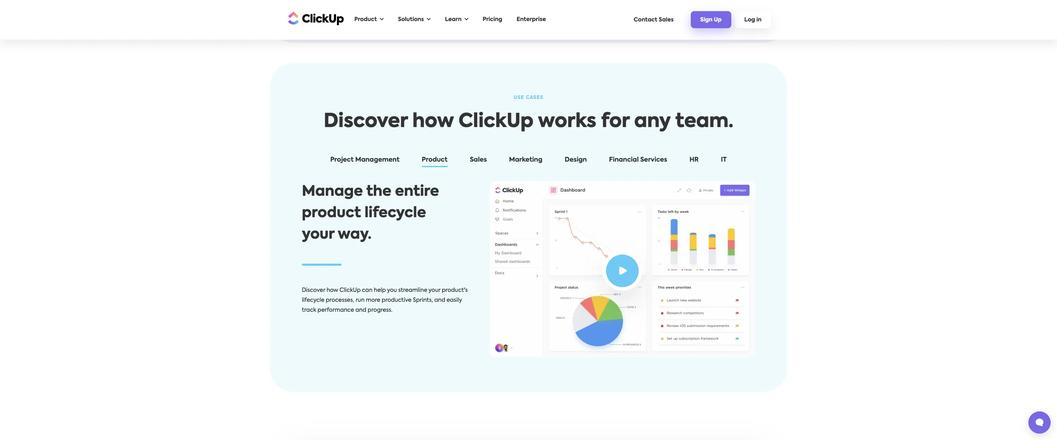 Task type: describe. For each thing, give the bounding box(es) containing it.
sign
[[701, 17, 713, 23]]

pricing
[[483, 17, 503, 22]]

learn button
[[441, 12, 473, 28]]

enterprise link
[[513, 12, 550, 28]]

it button
[[713, 155, 735, 169]]

more
[[366, 298, 381, 304]]

you
[[387, 288, 397, 294]]

lifecycle inside "manage the entire product lifecycle your way."
[[365, 206, 426, 221]]

0 horizontal spatial and
[[356, 308, 367, 314]]

sprints,
[[413, 298, 433, 304]]

design
[[565, 157, 587, 163]]

log in
[[745, 17, 762, 23]]

tab list containing project management
[[294, 155, 764, 169]]

solutions
[[398, 17, 424, 22]]

product's
[[442, 288, 468, 294]]

in
[[757, 17, 762, 23]]

use
[[514, 95, 525, 100]]

can
[[362, 288, 373, 294]]

management
[[355, 157, 400, 163]]

works
[[538, 113, 597, 132]]

clickup for works
[[459, 113, 534, 132]]

pricing link
[[479, 12, 507, 28]]

financial services button
[[602, 155, 676, 169]]

way.
[[338, 228, 372, 242]]

project management
[[331, 157, 400, 163]]

processes,
[[326, 298, 354, 304]]

product for product button
[[422, 157, 448, 163]]

easily
[[447, 298, 462, 304]]

group 1618868331@2x (1).png image
[[490, 181, 756, 358]]

1 horizontal spatial and
[[435, 298, 446, 304]]

hr button
[[682, 155, 707, 169]]

up
[[714, 17, 722, 23]]

sales button
[[462, 155, 495, 169]]

contact
[[634, 17, 658, 22]]

product for product popup button
[[355, 17, 377, 22]]

entire
[[395, 185, 439, 199]]

design button
[[557, 155, 595, 169]]

progress.
[[368, 308, 393, 314]]

how for works
[[413, 113, 454, 132]]

the
[[367, 185, 392, 199]]



Task type: locate. For each thing, give the bounding box(es) containing it.
clickup inside discover how clickup can help you streamline your product's lifecycle processes, run more productive sprints, and easily track performance and progress.
[[340, 288, 361, 294]]

clickup up "run"
[[340, 288, 361, 294]]

0 vertical spatial your
[[302, 228, 335, 242]]

clickup down use
[[459, 113, 534, 132]]

0 vertical spatial product
[[355, 17, 377, 22]]

0 horizontal spatial lifecycle
[[302, 298, 325, 304]]

financial services
[[609, 157, 668, 163]]

discover how clickup works for any team.
[[324, 113, 734, 132]]

1 vertical spatial clickup
[[340, 288, 361, 294]]

0 horizontal spatial clickup
[[340, 288, 361, 294]]

0 horizontal spatial product
[[355, 17, 377, 22]]

financial
[[609, 157, 639, 163]]

and
[[435, 298, 446, 304], [356, 308, 367, 314]]

contact sales button
[[630, 13, 678, 26]]

1 horizontal spatial lifecycle
[[365, 206, 426, 221]]

how
[[413, 113, 454, 132], [327, 288, 338, 294]]

product inside popup button
[[355, 17, 377, 22]]

clickup for can
[[340, 288, 361, 294]]

discover
[[324, 113, 408, 132], [302, 288, 325, 294]]

team.
[[676, 113, 734, 132]]

1 vertical spatial product
[[422, 157, 448, 163]]

product
[[302, 206, 361, 221]]

product button
[[414, 155, 456, 169]]

0 horizontal spatial your
[[302, 228, 335, 242]]

manage the entire product lifecycle your way.
[[302, 185, 439, 242]]

sales inside button
[[659, 17, 674, 22]]

1 horizontal spatial your
[[429, 288, 441, 294]]

log in link
[[735, 11, 772, 28]]

your down product
[[302, 228, 335, 242]]

0 vertical spatial lifecycle
[[365, 206, 426, 221]]

productive
[[382, 298, 412, 304]]

discover inside discover how clickup can help you streamline your product's lifecycle processes, run more productive sprints, and easily track performance and progress.
[[302, 288, 325, 294]]

1 vertical spatial your
[[429, 288, 441, 294]]

discover up track at the left
[[302, 288, 325, 294]]

use cases
[[514, 95, 544, 100]]

sign up button
[[691, 11, 732, 28]]

solutions button
[[394, 12, 435, 28]]

hr
[[690, 157, 699, 163]]

0 horizontal spatial how
[[327, 288, 338, 294]]

clickup image
[[286, 11, 344, 26]]

1 vertical spatial discover
[[302, 288, 325, 294]]

sales
[[659, 17, 674, 22], [470, 157, 487, 163]]

sales inside button
[[470, 157, 487, 163]]

performance
[[318, 308, 354, 314]]

cases
[[526, 95, 544, 100]]

project
[[331, 157, 354, 163]]

lifecycle inside discover how clickup can help you streamline your product's lifecycle processes, run more productive sprints, and easily track performance and progress.
[[302, 298, 325, 304]]

1 horizontal spatial product
[[422, 157, 448, 163]]

contact sales
[[634, 17, 674, 22]]

streamline
[[399, 288, 428, 294]]

project management button
[[323, 155, 408, 169]]

0 horizontal spatial sales
[[470, 157, 487, 163]]

product button
[[351, 12, 388, 28]]

it
[[721, 157, 727, 163]]

product inside button
[[422, 157, 448, 163]]

1 horizontal spatial sales
[[659, 17, 674, 22]]

1 vertical spatial sales
[[470, 157, 487, 163]]

and left easily
[[435, 298, 446, 304]]

services
[[641, 157, 668, 163]]

product
[[355, 17, 377, 22], [422, 157, 448, 163]]

run
[[356, 298, 365, 304]]

manage
[[302, 185, 363, 199]]

marketing
[[509, 157, 543, 163]]

your inside "manage the entire product lifecycle your way."
[[302, 228, 335, 242]]

for
[[601, 113, 630, 132]]

and down "run"
[[356, 308, 367, 314]]

how inside discover how clickup can help you streamline your product's lifecycle processes, run more productive sprints, and easily track performance and progress.
[[327, 288, 338, 294]]

log
[[745, 17, 756, 23]]

0 vertical spatial clickup
[[459, 113, 534, 132]]

clickup
[[459, 113, 534, 132], [340, 288, 361, 294]]

lifecycle up track at the left
[[302, 298, 325, 304]]

1 horizontal spatial clickup
[[459, 113, 534, 132]]

lifecycle
[[365, 206, 426, 221], [302, 298, 325, 304]]

0 vertical spatial sales
[[659, 17, 674, 22]]

how for can
[[327, 288, 338, 294]]

1 vertical spatial and
[[356, 308, 367, 314]]

0 vertical spatial discover
[[324, 113, 408, 132]]

discover for discover how clickup works for any team.
[[324, 113, 408, 132]]

0 vertical spatial and
[[435, 298, 446, 304]]

1 vertical spatial lifecycle
[[302, 298, 325, 304]]

1 vertical spatial how
[[327, 288, 338, 294]]

discover up project management
[[324, 113, 408, 132]]

learn
[[445, 17, 462, 22]]

your up sprints, at the left
[[429, 288, 441, 294]]

help
[[374, 288, 386, 294]]

0 vertical spatial how
[[413, 113, 454, 132]]

track
[[302, 308, 316, 314]]

lifecycle down the
[[365, 206, 426, 221]]

marketing button
[[501, 155, 551, 169]]

discover for discover how clickup can help you streamline your product's lifecycle processes, run more productive sprints, and easily track performance and progress.
[[302, 288, 325, 294]]

any
[[635, 113, 671, 132]]

sign up
[[701, 17, 722, 23]]

discover how clickup can help you streamline your product's lifecycle processes, run more productive sprints, and easily track performance and progress.
[[302, 288, 468, 314]]

your inside discover how clickup can help you streamline your product's lifecycle processes, run more productive sprints, and easily track performance and progress.
[[429, 288, 441, 294]]

tab list
[[294, 155, 764, 169]]

enterprise
[[517, 17, 546, 22]]

your
[[302, 228, 335, 242], [429, 288, 441, 294]]

1 horizontal spatial how
[[413, 113, 454, 132]]



Task type: vqa. For each thing, say whether or not it's contained in the screenshot.
bottommost Product
yes



